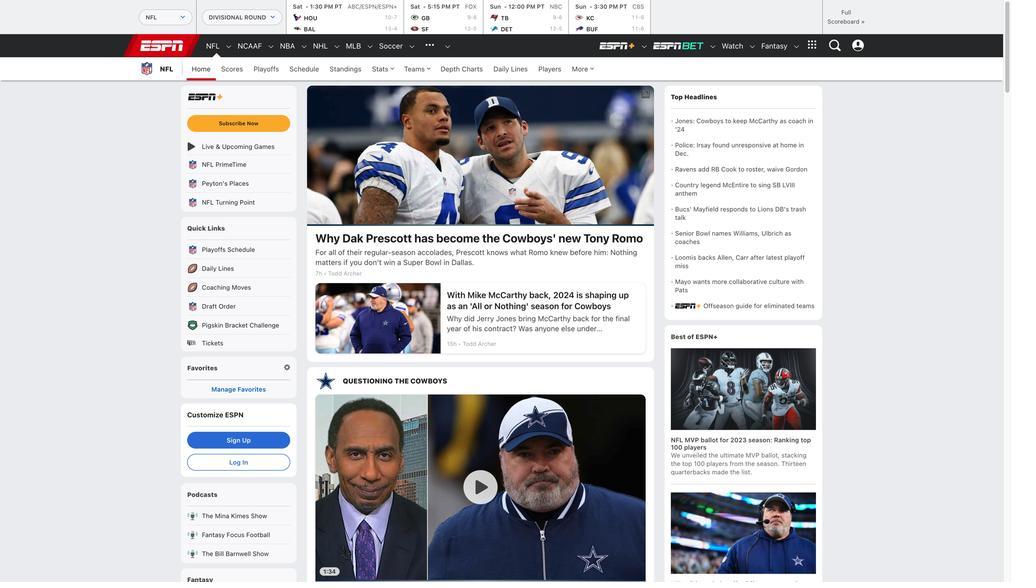Task type: vqa. For each thing, say whether or not it's contained in the screenshot.
are in agreement on a four-year, $44 million contract, a source familiar with the deal tells ESPN. Hicks is expected to work as a starter after spending the majority of his career in the bullpen.
no



Task type: describe. For each thing, give the bounding box(es) containing it.
tony
[[584, 231, 610, 245]]

hou
[[304, 15, 317, 22]]

0 horizontal spatial lines
[[218, 265, 234, 272]]

&
[[216, 143, 220, 150]]

players
[[539, 65, 562, 73]]

best of espn+
[[671, 333, 718, 341]]

for up under
[[591, 315, 601, 323]]

ncaaf
[[238, 42, 262, 50]]

unveiled
[[682, 452, 707, 459]]

him:
[[594, 248, 609, 257]]

up
[[242, 437, 251, 444]]

to right cook at top
[[739, 166, 745, 173]]

regular-
[[365, 248, 392, 257]]

for right guide
[[754, 302, 763, 310]]

what
[[510, 248, 527, 257]]

nbc
[[550, 3, 562, 10]]

order
[[219, 303, 236, 310]]

0 vertical spatial daily lines link
[[488, 57, 533, 80]]

shaping
[[585, 290, 617, 300]]

manage
[[212, 386, 236, 393]]

11- for kc
[[632, 14, 641, 20]]

buf
[[587, 26, 598, 33]]

espn+ for abc espn espn+
[[379, 3, 397, 10]]

db's
[[776, 206, 789, 213]]

standings link
[[324, 57, 367, 80]]

mike
[[468, 290, 486, 300]]

podcasts
[[187, 492, 218, 499]]

0 horizontal spatial daily
[[202, 265, 217, 272]]

nfl image
[[139, 60, 155, 76]]

of inside "with mike mccarthy back, 2024 is shaping up as an 'all or nothing' season for cowboys why did jerry jones bring mccarthy back for the final year of his contract? was anyone else under consideration?"
[[464, 325, 471, 333]]

nfl inside nfl mvp ballot for 2023 season: ranking top 100 players we unveiled the ultimate mvp ballot, stacking the top 100 players from the season. thirteen quarterbacks made the list.
[[671, 437, 683, 444]]

0 horizontal spatial 100
[[671, 444, 683, 451]]

jones
[[496, 315, 517, 323]]

5 for fox
[[474, 25, 477, 31]]

the down from
[[730, 469, 740, 476]]

as for ulbrich
[[785, 230, 792, 237]]

senior bowl names williams, ulbrich as coaches
[[675, 230, 792, 246]]

irsay
[[697, 141, 711, 149]]

coach
[[789, 117, 807, 125]]

stacking
[[782, 452, 807, 459]]

archer for 15h
[[478, 341, 497, 348]]

bowl inside senior bowl names williams, ulbrich as coaches
[[696, 230, 710, 237]]

0 horizontal spatial daily lines link
[[181, 259, 297, 278]]

his
[[473, 325, 482, 333]]

1 horizontal spatial mccarthy
[[538, 315, 571, 323]]

watch
[[722, 42, 744, 50]]

stats
[[372, 65, 389, 73]]

0 horizontal spatial nfl link
[[139, 57, 173, 80]]

2024
[[553, 290, 575, 300]]

coaches
[[675, 238, 700, 246]]

todd for 7h
[[328, 270, 342, 277]]

season inside 'why dak prescott has become the cowboys' new tony romo for all of their regular-season accolades, prescott knows what romo knew before him: nothing matters if you don't win a super bowl in dallas.'
[[392, 248, 416, 257]]

the for the mina kimes show
[[202, 513, 213, 520]]

9- for fox
[[468, 14, 474, 20]]

primetime
[[216, 161, 247, 168]]

'all
[[470, 301, 482, 311]]

a
[[397, 258, 401, 267]]

manage favorites
[[212, 386, 266, 393]]

home
[[192, 65, 211, 73]]

nfl right nfl icon
[[160, 65, 173, 73]]

home
[[781, 141, 797, 149]]

sf
[[422, 26, 429, 33]]

eliminated
[[764, 302, 795, 310]]

gb
[[422, 15, 430, 22]]

bal
[[304, 26, 316, 33]]

pm for 12:00
[[527, 3, 536, 10]]

the down ballot
[[709, 452, 719, 459]]

9-8 for fox
[[468, 14, 477, 20]]

det
[[501, 26, 513, 33]]

for inside nfl mvp ballot for 2023 season: ranking top 100 players we unveiled the ultimate mvp ballot, stacking the top 100 players from the season. thirteen quarterbacks made the list.
[[720, 437, 729, 444]]

focus
[[227, 532, 245, 539]]

abc
[[348, 3, 360, 10]]

1 vertical spatial romo
[[529, 248, 548, 257]]

nfl down the live
[[202, 161, 214, 168]]

coaching moves link
[[181, 278, 297, 297]]

1 horizontal spatial nfl link
[[201, 35, 220, 57]]

back,
[[530, 290, 551, 300]]

you
[[350, 258, 362, 267]]

archer for 7h
[[344, 270, 362, 277]]

teams
[[797, 302, 815, 310]]

offseason guide for eliminated teams
[[704, 302, 815, 310]]

1 horizontal spatial prescott
[[456, 248, 485, 257]]

log in button
[[187, 454, 290, 471]]

senior bowl names williams, ulbrich as coaches link
[[675, 226, 816, 250]]

fantasy for fantasy
[[762, 42, 788, 50]]

11- for buf
[[632, 25, 641, 31]]

tickets link
[[181, 335, 297, 352]]

ulbrich
[[762, 230, 783, 237]]

5:15 pm pt
[[428, 3, 460, 10]]

bucs' mayfield responds to lions db's trash talk link
[[675, 201, 816, 226]]

pt for 12:00 pm pt
[[537, 3, 545, 10]]

mina
[[215, 513, 229, 520]]

games
[[254, 143, 275, 150]]

1 vertical spatial players
[[707, 460, 728, 468]]

schedule inside playoffs schedule link
[[227, 246, 255, 254]]

1:30 pm pt
[[310, 3, 342, 10]]

8 for nbc
[[559, 14, 562, 20]]

cowboys inside jones: cowboys to keep mccarthy as coach in '24
[[697, 117, 724, 125]]

best
[[671, 333, 686, 341]]

full scoreboard »
[[828, 9, 865, 25]]

3:30
[[594, 3, 608, 10]]

9- for nbc
[[553, 14, 559, 20]]

their
[[347, 248, 363, 257]]

ncaaf link
[[233, 35, 262, 57]]

as inside "with mike mccarthy back, 2024 is shaping up as an 'all or nothing' season for cowboys why did jerry jones bring mccarthy back for the final year of his contract? was anyone else under consideration?"
[[447, 301, 456, 311]]

quarterbacks
[[671, 469, 710, 476]]

10-7
[[385, 14, 397, 20]]

offseason
[[704, 302, 734, 310]]

questioning the cowboys
[[343, 377, 447, 385]]

more link
[[567, 57, 599, 80]]

1 vertical spatial daily lines
[[202, 265, 234, 272]]

matters
[[316, 258, 342, 267]]

top headlines
[[671, 93, 717, 101]]

todd archer for 15h
[[463, 341, 497, 348]]

full scoreboard » link
[[826, 3, 867, 31]]

with
[[792, 278, 804, 286]]

round
[[245, 14, 266, 21]]

font before image for tickets
[[187, 339, 198, 348]]

0 vertical spatial players
[[684, 444, 707, 451]]

was
[[519, 325, 533, 333]]

show for the mina kimes show
[[251, 513, 267, 520]]

why inside "with mike mccarthy back, 2024 is shaping up as an 'all or nothing' season for cowboys why did jerry jones bring mccarthy back for the final year of his contract? was anyone else under consideration?"
[[447, 315, 462, 323]]

year
[[447, 325, 462, 333]]

playoffs for playoffs schedule
[[202, 246, 226, 254]]

subscribe now
[[219, 120, 259, 127]]

2023
[[731, 437, 747, 444]]

schedule inside schedule link
[[290, 65, 319, 73]]

waive
[[767, 166, 784, 173]]

divisional
[[209, 14, 243, 21]]

tb
[[501, 15, 509, 22]]

espn for abc
[[362, 3, 377, 10]]

5 for nbc
[[559, 25, 562, 31]]

become
[[436, 231, 480, 245]]

6 for kc
[[641, 14, 644, 20]]

show for the bill barnwell show
[[253, 551, 269, 558]]

quick links
[[187, 225, 225, 232]]

collaborative
[[729, 278, 767, 286]]

sun for kc
[[576, 3, 587, 10]]

log
[[229, 459, 241, 467]]



Task type: locate. For each thing, give the bounding box(es) containing it.
as right ulbrich
[[785, 230, 792, 237]]

font before image for live & upcoming games
[[187, 143, 198, 151]]

todd for 15h
[[463, 341, 477, 348]]

1 vertical spatial as
[[785, 230, 792, 237]]

the up knows at top
[[483, 231, 500, 245]]

season inside "with mike mccarthy back, 2024 is shaping up as an 'all or nothing' season for cowboys why did jerry jones bring mccarthy back for the final year of his contract? was anyone else under consideration?"
[[531, 301, 559, 311]]

1 9-8 from the left
[[468, 14, 477, 20]]

0 vertical spatial cowboys
[[697, 117, 724, 125]]

from
[[730, 460, 744, 468]]

1 horizontal spatial daily lines link
[[488, 57, 533, 80]]

13-
[[385, 25, 394, 31]]

1 sun from the left
[[490, 3, 501, 10]]

1 horizontal spatial todd archer
[[463, 341, 497, 348]]

playoffs down links
[[202, 246, 226, 254]]

espn+ up 10-
[[379, 3, 397, 10]]

nfl up home link
[[206, 42, 220, 50]]

favorites down "tickets"
[[187, 365, 218, 372]]

why inside 'why dak prescott has become the cowboys' new tony romo for all of their regular-season accolades, prescott knows what romo knew before him: nothing matters if you don't win a super bowl in dallas.'
[[316, 231, 340, 245]]

100
[[671, 444, 683, 451], [694, 460, 705, 468]]

100 up "we"
[[671, 444, 683, 451]]

add
[[699, 166, 710, 173]]

subscribe
[[219, 120, 246, 127]]

the up list.
[[746, 460, 755, 468]]

players up made
[[707, 460, 728, 468]]

1 horizontal spatial favorites
[[238, 386, 266, 393]]

nfl inside button
[[146, 14, 157, 21]]

9-8 down the nbc at the right top of the page
[[553, 14, 562, 20]]

lviii
[[783, 181, 795, 189]]

1 9- from the left
[[468, 14, 474, 20]]

font before image
[[187, 143, 198, 151], [187, 339, 198, 348]]

show down football
[[253, 551, 269, 558]]

1 vertical spatial show
[[253, 551, 269, 558]]

nfl up "we"
[[671, 437, 683, 444]]

0 horizontal spatial of
[[338, 248, 345, 257]]

fantasy for fantasy focus football
[[202, 532, 225, 539]]

pm for 1:30
[[324, 3, 333, 10]]

1 horizontal spatial daily lines
[[494, 65, 528, 73]]

for down '2024'
[[561, 301, 573, 311]]

9-8
[[468, 14, 477, 20], [553, 14, 562, 20]]

nothing
[[611, 248, 638, 257]]

2 sun from the left
[[576, 3, 587, 10]]

6 for buf
[[641, 25, 644, 31]]

0 horizontal spatial schedule
[[227, 246, 255, 254]]

12- for nbc
[[550, 25, 559, 31]]

todd down matters
[[328, 270, 342, 277]]

1 horizontal spatial mvp
[[746, 452, 760, 459]]

0 vertical spatial bowl
[[696, 230, 710, 237]]

0 vertical spatial mvp
[[685, 437, 699, 444]]

jerry
[[477, 315, 494, 323]]

1 horizontal spatial why
[[447, 315, 462, 323]]

nfl link up home
[[201, 35, 220, 57]]

archer down his
[[478, 341, 497, 348]]

thirteen
[[782, 460, 807, 468]]

0 vertical spatial lines
[[511, 65, 528, 73]]

0 vertical spatial show
[[251, 513, 267, 520]]

1 vertical spatial lines
[[218, 265, 234, 272]]

2 pt from the left
[[452, 3, 460, 10]]

favorites right manage
[[238, 386, 266, 393]]

of inside 'why dak prescott has become the cowboys' new tony romo for all of their regular-season accolades, prescott knows what romo knew before him: nothing matters if you don't win a super bowl in dallas.'
[[338, 248, 345, 257]]

2 the from the top
[[202, 551, 213, 558]]

0 vertical spatial daily lines
[[494, 65, 528, 73]]

2 sat from the left
[[411, 3, 420, 10]]

in right coach
[[808, 117, 814, 125]]

2 12- from the left
[[550, 25, 559, 31]]

as inside jones: cowboys to keep mccarthy as coach in '24
[[780, 117, 787, 125]]

lions
[[758, 206, 774, 213]]

15h
[[447, 341, 457, 348]]

to inside country legend mcentire to sing sb lviii anthem
[[751, 181, 757, 189]]

1 vertical spatial daily lines link
[[181, 259, 297, 278]]

todd down his
[[463, 341, 477, 348]]

12- for fox
[[464, 25, 474, 31]]

peyton's places link
[[181, 174, 297, 193]]

the for the bill barnwell show
[[202, 551, 213, 558]]

daily lines up coaching
[[202, 265, 234, 272]]

0 vertical spatial daily
[[494, 65, 509, 73]]

headlines
[[685, 93, 717, 101]]

pm right 5:15
[[442, 3, 451, 10]]

nfl
[[146, 14, 157, 21], [206, 42, 220, 50], [160, 65, 173, 73], [202, 161, 214, 168], [202, 199, 214, 206], [671, 437, 683, 444]]

1 horizontal spatial 9-8
[[553, 14, 562, 20]]

mvp
[[685, 437, 699, 444], [746, 452, 760, 459]]

8 down the nbc at the right top of the page
[[559, 14, 562, 20]]

1 vertical spatial the
[[202, 551, 213, 558]]

0 horizontal spatial why
[[316, 231, 340, 245]]

of right all on the left of page
[[338, 248, 345, 257]]

1 vertical spatial of
[[464, 325, 471, 333]]

1 font before image from the top
[[187, 143, 198, 151]]

1 pm from the left
[[324, 3, 333, 10]]

playoffs schedule link
[[181, 240, 297, 259]]

mccarthy right keep
[[750, 117, 778, 125]]

5 down fox
[[474, 25, 477, 31]]

espn plus logo image
[[187, 93, 224, 102]]

todd archer for 7h
[[328, 270, 362, 277]]

jones:
[[675, 117, 695, 125]]

11-6 for kc
[[632, 14, 644, 20]]

2 8 from the left
[[559, 14, 562, 20]]

season.
[[757, 460, 780, 468]]

williams,
[[734, 230, 760, 237]]

1 horizontal spatial top
[[801, 437, 811, 444]]

1 vertical spatial favorites
[[238, 386, 266, 393]]

mccarthy inside jones: cowboys to keep mccarthy as coach in '24
[[750, 117, 778, 125]]

4 pm from the left
[[609, 3, 618, 10]]

1 sat from the left
[[293, 3, 303, 10]]

lines left players on the right top
[[511, 65, 528, 73]]

1 5 from the left
[[474, 25, 477, 31]]

as inside senior bowl names williams, ulbrich as coaches
[[785, 230, 792, 237]]

0 horizontal spatial 8
[[474, 14, 477, 20]]

1 vertical spatial in
[[799, 141, 804, 149]]

0 vertical spatial of
[[338, 248, 345, 257]]

espn+ for best of espn+
[[696, 333, 718, 341]]

the inside "with mike mccarthy back, 2024 is shaping up as an 'all or nothing' season for cowboys why did jerry jones bring mccarthy back for the final year of his contract? was anyone else under consideration?"
[[603, 315, 614, 323]]

sun left 12:00
[[490, 3, 501, 10]]

12-5 down fox
[[464, 25, 477, 31]]

pt left cbs
[[620, 3, 627, 10]]

todd archer down his
[[463, 341, 497, 348]]

roster,
[[747, 166, 766, 173]]

0 horizontal spatial archer
[[344, 270, 362, 277]]

players up unveiled
[[684, 444, 707, 451]]

1 horizontal spatial archer
[[478, 341, 497, 348]]

sing
[[759, 181, 771, 189]]

sun left 3:30
[[576, 3, 587, 10]]

barnwell
[[226, 551, 251, 558]]

11-6
[[632, 14, 644, 20], [632, 25, 644, 31]]

mvp down nfl mvp ballot for 2023 season: ranking top 100 players link
[[746, 452, 760, 459]]

1 vertical spatial 100
[[694, 460, 705, 468]]

abc espn espn+
[[348, 3, 397, 10]]

cowboys inside "with mike mccarthy back, 2024 is shaping up as an 'all or nothing' season for cowboys why did jerry jones bring mccarthy back for the final year of his contract? was anyone else under consideration?"
[[575, 301, 611, 311]]

1 vertical spatial season
[[531, 301, 559, 311]]

espn up sign
[[225, 411, 244, 419]]

pm right 3:30
[[609, 3, 618, 10]]

1 horizontal spatial daily
[[494, 65, 509, 73]]

2 pm from the left
[[442, 3, 451, 10]]

in
[[808, 117, 814, 125], [799, 141, 804, 149], [444, 258, 450, 267]]

12:00
[[509, 3, 525, 10]]

11-6 for buf
[[632, 25, 644, 31]]

coaching moves
[[202, 284, 251, 291]]

2 11- from the top
[[632, 25, 641, 31]]

0 vertical spatial espn+
[[379, 3, 397, 10]]

2 9-8 from the left
[[553, 14, 562, 20]]

prescott up 'regular-'
[[366, 231, 412, 245]]

12-5 for fox
[[464, 25, 477, 31]]

nfl up nfl icon
[[146, 14, 157, 21]]

season
[[392, 248, 416, 257], [531, 301, 559, 311]]

kimes
[[231, 513, 249, 520]]

bracket
[[225, 322, 248, 329]]

to inside jones: cowboys to keep mccarthy as coach in '24
[[726, 117, 732, 125]]

fantasy up bill
[[202, 532, 225, 539]]

1 vertical spatial schedule
[[227, 246, 255, 254]]

has
[[415, 231, 434, 245]]

1 vertical spatial 6
[[641, 25, 644, 31]]

top
[[801, 437, 811, 444], [683, 460, 692, 468]]

0 horizontal spatial favorites
[[187, 365, 218, 372]]

mlb
[[346, 42, 361, 50]]

9-8 for nbc
[[553, 14, 562, 20]]

100 down unveiled
[[694, 460, 705, 468]]

1 horizontal spatial lines
[[511, 65, 528, 73]]

0 horizontal spatial 5
[[474, 25, 477, 31]]

todd archer down if
[[328, 270, 362, 277]]

espn right abc
[[362, 3, 377, 10]]

1 horizontal spatial sat
[[411, 3, 420, 10]]

7
[[394, 14, 397, 20]]

9- down the nbc at the right top of the page
[[553, 14, 559, 20]]

pt for 3:30 pm pt
[[620, 3, 627, 10]]

2 vertical spatial mccarthy
[[538, 315, 571, 323]]

1 horizontal spatial romo
[[612, 231, 643, 245]]

0 horizontal spatial mccarthy
[[489, 290, 527, 300]]

pm right the 1:30
[[324, 3, 333, 10]]

4
[[394, 25, 397, 31]]

at
[[773, 141, 779, 149]]

espn for customize
[[225, 411, 244, 419]]

wants
[[693, 278, 711, 286]]

to left lions
[[750, 206, 756, 213]]

1 8 from the left
[[474, 14, 477, 20]]

12-5 for nbc
[[550, 25, 562, 31]]

why up all on the left of page
[[316, 231, 340, 245]]

8 for fox
[[474, 14, 477, 20]]

with
[[447, 290, 466, 300]]

2 5 from the left
[[559, 25, 562, 31]]

manage favorites link
[[187, 386, 290, 393]]

mccarthy up nothing' at the bottom of page
[[489, 290, 527, 300]]

1 horizontal spatial in
[[799, 141, 804, 149]]

in inside police: irsay found unresponsive at home in dec.
[[799, 141, 804, 149]]

daily right charts
[[494, 65, 509, 73]]

nfl left 'turning' in the top left of the page
[[202, 199, 214, 206]]

9-8 down fox
[[468, 14, 477, 20]]

police:
[[675, 141, 695, 149]]

1 horizontal spatial sun
[[576, 3, 587, 10]]

of right best at the bottom right of the page
[[688, 333, 694, 341]]

senior
[[675, 230, 694, 237]]

prescott up dallas.
[[456, 248, 485, 257]]

0 vertical spatial romo
[[612, 231, 643, 245]]

1 horizontal spatial bowl
[[696, 230, 710, 237]]

allen,
[[718, 254, 734, 261]]

0 horizontal spatial bowl
[[425, 258, 442, 267]]

cowboys
[[697, 117, 724, 125], [575, 301, 611, 311]]

show right 'kimes'
[[251, 513, 267, 520]]

in inside 'why dak prescott has become the cowboys' new tony romo for all of their regular-season accolades, prescott knows what romo knew before him: nothing matters if you don't win a super bowl in dallas.'
[[444, 258, 450, 267]]

lines up the coaching moves
[[218, 265, 234, 272]]

0 horizontal spatial playoffs
[[202, 246, 226, 254]]

pt for 5:15 pm pt
[[452, 3, 460, 10]]

nba link
[[275, 35, 295, 57]]

1 vertical spatial top
[[683, 460, 692, 468]]

nfl turning point
[[202, 199, 255, 206]]

why up year
[[447, 315, 462, 323]]

0 horizontal spatial todd archer
[[328, 270, 362, 277]]

1 11-6 from the top
[[632, 14, 644, 20]]

season down back,
[[531, 301, 559, 311]]

customize espn
[[187, 411, 244, 419]]

sat for gb
[[411, 3, 420, 10]]

as left coach
[[780, 117, 787, 125]]

mccarthy up the "anyone"
[[538, 315, 571, 323]]

1 12- from the left
[[464, 25, 474, 31]]

pigskin
[[202, 322, 223, 329]]

3:30 pm pt
[[594, 3, 627, 10]]

daily up coaching
[[202, 265, 217, 272]]

as for mccarthy
[[780, 117, 787, 125]]

mayo wants more collaborative culture with pats
[[675, 278, 804, 294]]

for left the 2023
[[720, 437, 729, 444]]

the inside 'why dak prescott has become the cowboys' new tony romo for all of their regular-season accolades, prescott knows what romo knew before him: nothing matters if you don't win a super bowl in dallas.'
[[483, 231, 500, 245]]

1 vertical spatial daily
[[202, 265, 217, 272]]

0 horizontal spatial daily lines
[[202, 265, 234, 272]]

0 horizontal spatial 9-8
[[468, 14, 477, 20]]

font before image left "tickets"
[[187, 339, 198, 348]]

sat for hou
[[293, 3, 303, 10]]

in inside jones: cowboys to keep mccarthy as coach in '24
[[808, 117, 814, 125]]

2 9- from the left
[[553, 14, 559, 20]]

loomis
[[675, 254, 697, 261]]

soccer
[[379, 42, 403, 50]]

1 horizontal spatial schedule
[[290, 65, 319, 73]]

names
[[712, 230, 732, 237]]

divisional round button
[[202, 9, 282, 25]]

font before image inside tickets link
[[187, 339, 198, 348]]

1 vertical spatial font before image
[[187, 339, 198, 348]]

nfl primetime link
[[181, 155, 297, 174]]

challenge
[[250, 322, 279, 329]]

12-
[[464, 25, 474, 31], [550, 25, 559, 31]]

as left an
[[447, 301, 456, 311]]

0 vertical spatial prescott
[[366, 231, 412, 245]]

for
[[316, 248, 327, 257]]

dec.
[[675, 150, 689, 157]]

stats link
[[367, 57, 399, 80]]

pm for 5:15
[[442, 3, 451, 10]]

under
[[577, 325, 597, 333]]

0 horizontal spatial cowboys
[[575, 301, 611, 311]]

1 the from the top
[[202, 513, 213, 520]]

1 vertical spatial prescott
[[456, 248, 485, 257]]

daily lines link right charts
[[488, 57, 533, 80]]

sun
[[490, 3, 501, 10], [576, 3, 587, 10]]

archer down you
[[344, 270, 362, 277]]

2 12-5 from the left
[[550, 25, 562, 31]]

12:00 pm pt
[[509, 3, 545, 10]]

watch link
[[717, 35, 744, 57]]

football
[[246, 532, 270, 539]]

espn+ right best at the bottom right of the page
[[696, 333, 718, 341]]

0 vertical spatial favorites
[[187, 365, 218, 372]]

0 horizontal spatial romo
[[529, 248, 548, 257]]

1 horizontal spatial 100
[[694, 460, 705, 468]]

0 vertical spatial 6
[[641, 14, 644, 20]]

consideration?
[[447, 335, 497, 343]]

pm for 3:30
[[609, 3, 618, 10]]

0 vertical spatial playoffs
[[254, 65, 279, 73]]

1 horizontal spatial season
[[531, 301, 559, 311]]

sat left the 1:30
[[293, 3, 303, 10]]

favorites
[[187, 365, 218, 372], [238, 386, 266, 393]]

sb
[[773, 181, 781, 189]]

2 font before image from the top
[[187, 339, 198, 348]]

the mina kimes show
[[202, 513, 267, 520]]

mvp up unveiled
[[685, 437, 699, 444]]

'24
[[675, 126, 685, 133]]

1 horizontal spatial todd
[[463, 341, 477, 348]]

12- down fox
[[464, 25, 474, 31]]

5 down the nbc at the right top of the page
[[559, 25, 562, 31]]

0 vertical spatial schedule
[[290, 65, 319, 73]]

font before image left the live
[[187, 143, 198, 151]]

font before image inside live & upcoming games link
[[187, 143, 198, 151]]

3 pt from the left
[[537, 3, 545, 10]]

0 vertical spatial 100
[[671, 444, 683, 451]]

the
[[395, 377, 409, 385]]

1 vertical spatial archer
[[478, 341, 497, 348]]

point
[[240, 199, 255, 206]]

cowboys down shaping
[[575, 301, 611, 311]]

2 6 from the top
[[641, 25, 644, 31]]

peyton's
[[202, 180, 228, 187]]

more
[[712, 278, 727, 286]]

1 12-5 from the left
[[464, 25, 477, 31]]

1 horizontal spatial of
[[464, 325, 471, 333]]

1 vertical spatial cowboys
[[575, 301, 611, 311]]

bowl inside 'why dak prescott has become the cowboys' new tony romo for all of their regular-season accolades, prescott knows what romo knew before him: nothing matters if you don't win a super bowl in dallas.'
[[425, 258, 442, 267]]

12- down the nbc at the right top of the page
[[550, 25, 559, 31]]

nfl link left home
[[139, 57, 173, 80]]

the left final
[[603, 315, 614, 323]]

1 11- from the top
[[632, 14, 641, 20]]

pt left fox
[[452, 3, 460, 10]]

2 vertical spatial as
[[447, 301, 456, 311]]

sun for tb
[[490, 3, 501, 10]]

2 horizontal spatial of
[[688, 333, 694, 341]]

playoffs for playoffs
[[254, 65, 279, 73]]

4 pt from the left
[[620, 3, 627, 10]]

schedule up moves
[[227, 246, 255, 254]]

1 vertical spatial mvp
[[746, 452, 760, 459]]

12-5 down the nbc at the right top of the page
[[550, 25, 562, 31]]

0 vertical spatial font before image
[[187, 143, 198, 151]]

list.
[[742, 469, 752, 476]]

daily lines link up moves
[[181, 259, 297, 278]]

pt left the nbc at the right top of the page
[[537, 3, 545, 10]]

pm right 12:00
[[527, 3, 536, 10]]

schedule down the nhl link at left
[[290, 65, 319, 73]]

1 vertical spatial why
[[447, 315, 462, 323]]

or
[[484, 301, 493, 311]]

to inside bucs' mayfield responds to lions db's trash talk
[[750, 206, 756, 213]]

romo down the "cowboys'" at the top of page
[[529, 248, 548, 257]]

1:30
[[310, 3, 323, 10]]

0 horizontal spatial 9-
[[468, 14, 474, 20]]

upcoming
[[222, 143, 252, 150]]

2 horizontal spatial in
[[808, 117, 814, 125]]

pt left abc
[[335, 3, 342, 10]]

bowl down accolades,
[[425, 258, 442, 267]]

of down did
[[464, 325, 471, 333]]

to left keep
[[726, 117, 732, 125]]

1 6 from the top
[[641, 14, 644, 20]]

the left "mina"
[[202, 513, 213, 520]]

3 pm from the left
[[527, 3, 536, 10]]

in down accolades,
[[444, 258, 450, 267]]

tickets
[[202, 340, 223, 347]]

0 horizontal spatial prescott
[[366, 231, 412, 245]]

0 vertical spatial 11-
[[632, 14, 641, 20]]

playoffs down ncaaf
[[254, 65, 279, 73]]

0 horizontal spatial 12-5
[[464, 25, 477, 31]]

0 horizontal spatial top
[[683, 460, 692, 468]]

the down "we"
[[671, 460, 681, 468]]

keep
[[733, 117, 748, 125]]

dak
[[343, 231, 364, 245]]

0 vertical spatial top
[[801, 437, 811, 444]]

pt for 1:30 pm pt
[[335, 3, 342, 10]]

1 pt from the left
[[335, 3, 342, 10]]

carr
[[736, 254, 749, 261]]

8 down fox
[[474, 14, 477, 20]]

0 horizontal spatial sat
[[293, 3, 303, 10]]

top up quarterbacks
[[683, 460, 692, 468]]

bucs' mayfield responds to lions db's trash talk
[[675, 206, 806, 221]]

1 horizontal spatial fantasy
[[762, 42, 788, 50]]

9- down fox
[[468, 14, 474, 20]]

cowboys up irsay
[[697, 117, 724, 125]]

0 horizontal spatial mvp
[[685, 437, 699, 444]]

top up stacking
[[801, 437, 811, 444]]

1 horizontal spatial cowboys
[[697, 117, 724, 125]]

bowl up coaches
[[696, 230, 710, 237]]

0 horizontal spatial in
[[444, 258, 450, 267]]

1 horizontal spatial playoffs
[[254, 65, 279, 73]]

2 11-6 from the top
[[632, 25, 644, 31]]

log in
[[229, 459, 248, 467]]

0 horizontal spatial fantasy
[[202, 532, 225, 539]]

daily
[[494, 65, 509, 73], [202, 265, 217, 272]]

1 vertical spatial 11-
[[632, 25, 641, 31]]

draft order
[[202, 303, 236, 310]]

2 vertical spatial in
[[444, 258, 450, 267]]

0 horizontal spatial espn+
[[379, 3, 397, 10]]

jones: cowboys to keep mccarthy as coach in '24
[[675, 117, 814, 133]]



